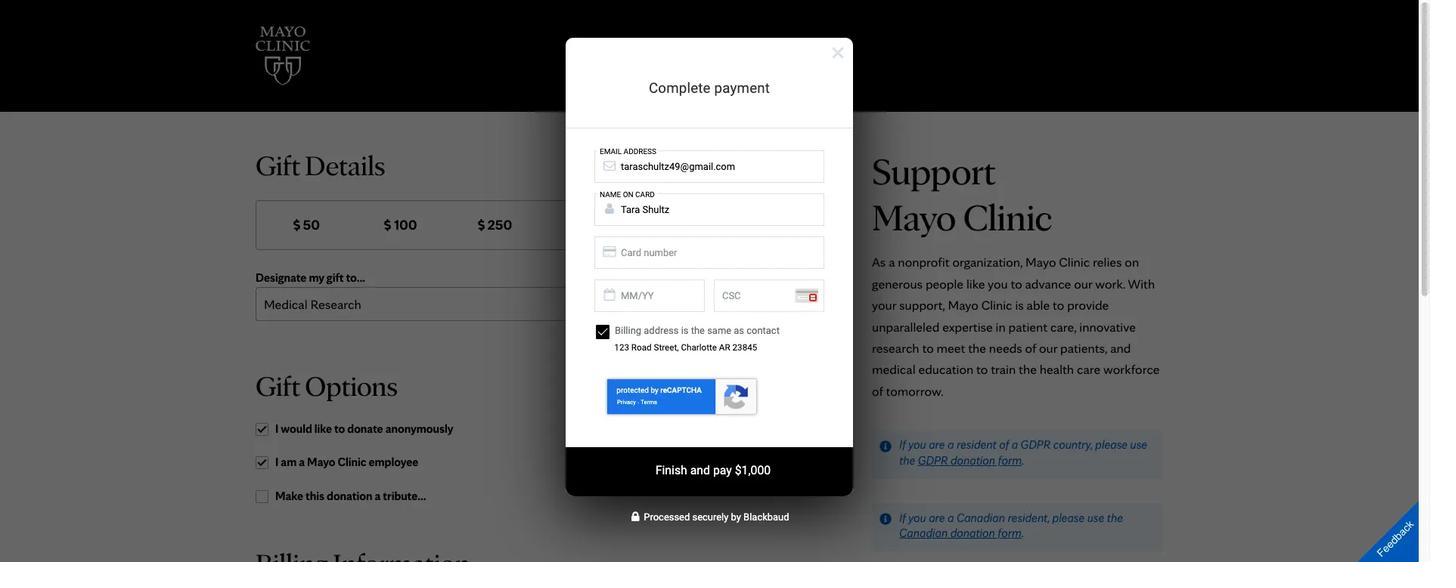 Task type: vqa. For each thing, say whether or not it's contained in the screenshot.
information
no



Task type: locate. For each thing, give the bounding box(es) containing it.
gdpr
[[1021, 438, 1051, 453], [918, 454, 948, 468]]

gdpr inside if you are a resident of a gdpr country, please use the
[[1021, 438, 1051, 453]]

2 vertical spatial mayo
[[307, 456, 335, 470]]

donate
[[347, 422, 383, 436]]

if inside if you are a resident of a gdpr country, please use the
[[900, 438, 906, 453]]

options
[[305, 369, 398, 403]]

2 i from the top
[[275, 456, 279, 470]]

expertise
[[943, 319, 993, 335]]

a right as
[[889, 254, 895, 270]]

employee
[[369, 456, 419, 470]]

dollar sign image left 250
[[478, 220, 485, 232]]

donation
[[951, 454, 996, 468], [327, 490, 373, 504], [951, 527, 995, 541]]

dollar sign image left 50
[[293, 220, 300, 232]]

gift for gift options
[[256, 369, 300, 403]]

2 horizontal spatial of
[[1026, 340, 1037, 356]]

0 vertical spatial donation
[[951, 454, 996, 468]]

0 horizontal spatial like
[[315, 422, 332, 436]]

if up canadian donation form link
[[900, 511, 906, 525]]

1 if from the top
[[900, 438, 906, 453]]

0 vertical spatial like
[[967, 276, 985, 292]]

am
[[281, 456, 297, 470]]

gift up would
[[256, 369, 300, 403]]

0 vertical spatial our
[[1074, 276, 1093, 292]]

you inside if you are a resident of a gdpr country, please use the
[[908, 438, 926, 453]]

2 if from the top
[[900, 511, 906, 525]]

care
[[1077, 362, 1101, 378]]

mayo right the am
[[307, 456, 335, 470]]

a up "gdpr donation form" link
[[948, 438, 954, 453]]

1 vertical spatial please
[[1053, 511, 1085, 525]]

1 vertical spatial i
[[275, 456, 279, 470]]

1 vertical spatial mayo
[[948, 297, 979, 313]]

a left tribute...
[[375, 490, 381, 504]]

1 vertical spatial donation
[[327, 490, 373, 504]]

1 horizontal spatial dollar sign image
[[384, 220, 391, 232]]

a up canadian donation form link
[[948, 511, 954, 525]]

and
[[1111, 340, 1131, 356]]

provide
[[1068, 297, 1109, 313]]

2 dollar sign image from the left
[[661, 220, 668, 232]]

1 horizontal spatial clinic
[[982, 297, 1013, 313]]

donation down gdpr donation form . on the right bottom
[[951, 527, 995, 541]]

if inside if you are a canadian resident, please use the canadian donation form .
[[900, 511, 906, 525]]

donation down i am a mayo clinic employee
[[327, 490, 373, 504]]

gift
[[256, 148, 300, 182], [256, 369, 300, 403]]

clinic left relies
[[1059, 254, 1090, 270]]

0 vertical spatial canadian
[[957, 511, 1005, 525]]

if you are a resident of a gdpr country, please use the
[[900, 438, 1148, 468]]

mayo
[[1026, 254, 1056, 270], [948, 297, 979, 313], [307, 456, 335, 470]]

you inside if you are a canadian resident, please use the canadian donation form .
[[908, 511, 926, 525]]

1 vertical spatial form
[[998, 527, 1022, 541]]

0 horizontal spatial of
[[872, 384, 883, 399]]

mayo up the expertise
[[948, 297, 979, 313]]

2 dollar sign image from the left
[[384, 220, 391, 232]]

a inside as a nonprofit organization, mayo clinic relies on generous people like you to advance our work. with your support, mayo clinic is able to provide unparalleled expertise in patient care, innovative research to meet the needs of our patients, and medical education to train the health care workforce of tomorrow.
[[889, 254, 895, 270]]

clinic
[[1059, 254, 1090, 270], [982, 297, 1013, 313], [338, 456, 367, 470]]

dollar sign image
[[293, 220, 300, 232], [384, 220, 391, 232]]

form up resident,
[[998, 454, 1022, 468]]

are
[[929, 438, 945, 453], [929, 511, 945, 525]]

0 vertical spatial you
[[988, 276, 1008, 292]]

donation down resident
[[951, 454, 996, 468]]

make
[[275, 490, 303, 504]]

1 vertical spatial like
[[315, 422, 332, 436]]

0 vertical spatial if
[[900, 438, 906, 453]]

1 horizontal spatial use
[[1131, 438, 1148, 453]]

please right country,
[[1096, 438, 1128, 453]]

0 vertical spatial use
[[1131, 438, 1148, 453]]

are for canadian
[[929, 511, 945, 525]]

you down tomorrow.
[[908, 438, 926, 453]]

meet
[[937, 340, 966, 356]]

a right resident
[[1012, 438, 1018, 453]]

2 vertical spatial you
[[908, 511, 926, 525]]

our up provide
[[1074, 276, 1093, 292]]

0 vertical spatial i
[[275, 422, 279, 436]]

1 vertical spatial use
[[1088, 511, 1105, 525]]

country,
[[1054, 438, 1093, 453]]

2 horizontal spatial clinic
[[1059, 254, 1090, 270]]

0 horizontal spatial dollar sign image
[[478, 220, 485, 232]]

dollar sign image left 1,000
[[661, 220, 668, 232]]

you for canadian
[[908, 511, 926, 525]]

1 horizontal spatial of
[[1000, 438, 1009, 453]]

i
[[275, 422, 279, 436], [275, 456, 279, 470]]

0 vertical spatial gift
[[256, 148, 300, 182]]

tomorrow.
[[886, 384, 944, 399]]

use right resident,
[[1088, 511, 1105, 525]]

you
[[988, 276, 1008, 292], [908, 438, 926, 453], [908, 511, 926, 525]]

mayo clinic logo image
[[256, 26, 310, 85]]

to left train
[[977, 362, 988, 378]]

to right the able
[[1053, 297, 1065, 313]]

1 vertical spatial our
[[1039, 340, 1058, 356]]

feedback
[[1375, 519, 1417, 560]]

if down tomorrow.
[[900, 438, 906, 453]]

gdpr down tomorrow.
[[918, 454, 948, 468]]

research
[[872, 340, 920, 356]]

2 horizontal spatial mayo
[[1026, 254, 1056, 270]]

1 horizontal spatial like
[[967, 276, 985, 292]]

use
[[1131, 438, 1148, 453], [1088, 511, 1105, 525]]

0 horizontal spatial please
[[1053, 511, 1085, 525]]

the
[[968, 340, 987, 356], [1019, 362, 1037, 378], [900, 454, 916, 468], [1107, 511, 1123, 525]]

our up health
[[1039, 340, 1058, 356]]

of inside if you are a resident of a gdpr country, please use the
[[1000, 438, 1009, 453]]

to left the donate
[[334, 422, 345, 436]]

generous
[[872, 276, 923, 292]]

1 vertical spatial .
[[1022, 527, 1024, 541]]

clinic up make this donation a tribute...
[[338, 456, 367, 470]]

use inside if you are a canadian resident, please use the canadian donation form .
[[1088, 511, 1105, 525]]

1 vertical spatial gift
[[256, 369, 300, 403]]

like inside as a nonprofit organization, mayo clinic relies on generous people like you to advance our work. with your support, mayo clinic is able to provide unparalleled expertise in patient care, innovative research to meet the needs of our patients, and medical education to train the health care workforce of tomorrow.
[[967, 276, 985, 292]]

make this donation a tribute...
[[275, 490, 426, 504]]

support,
[[900, 297, 945, 313]]

please right resident,
[[1053, 511, 1085, 525]]

dollar sign image for 250
[[478, 220, 485, 232]]

100
[[394, 217, 417, 234]]

info circle image for if you are a canadian resident, please use the
[[880, 514, 892, 526]]

1 vertical spatial clinic
[[982, 297, 1013, 313]]

1 horizontal spatial please
[[1096, 438, 1128, 453]]

0 vertical spatial mayo
[[1026, 254, 1056, 270]]

feedback button
[[1345, 489, 1431, 563]]

other
[[760, 217, 796, 234]]

1 vertical spatial you
[[908, 438, 926, 453]]

1 dollar sign image from the left
[[478, 220, 485, 232]]

0 horizontal spatial dollar sign image
[[293, 220, 300, 232]]

2 form from the top
[[998, 527, 1022, 541]]

dollar sign image left 100
[[384, 220, 391, 232]]

please inside if you are a resident of a gdpr country, please use the
[[1096, 438, 1128, 453]]

like right would
[[315, 422, 332, 436]]

info circle image
[[880, 441, 892, 453], [880, 514, 892, 526]]

0 horizontal spatial our
[[1039, 340, 1058, 356]]

1 info circle image from the top
[[880, 441, 892, 453]]

1 gift from the top
[[256, 148, 300, 182]]

if you are a canadian resident, please use the canadian donation form .
[[900, 511, 1123, 541]]

0 vertical spatial clinic
[[1059, 254, 1090, 270]]

1 i from the top
[[275, 422, 279, 436]]

canadian
[[957, 511, 1005, 525], [900, 527, 948, 541]]

1 vertical spatial if
[[900, 511, 906, 525]]

like down organization,
[[967, 276, 985, 292]]

tribute...
[[383, 490, 426, 504]]

0 horizontal spatial canadian
[[900, 527, 948, 541]]

1 horizontal spatial gdpr
[[1021, 438, 1051, 453]]

care,
[[1051, 319, 1077, 335]]

1 horizontal spatial dollar sign image
[[661, 220, 668, 232]]

to
[[1011, 276, 1023, 292], [1053, 297, 1065, 313], [923, 340, 934, 356], [977, 362, 988, 378], [334, 422, 345, 436]]

i left would
[[275, 422, 279, 436]]

please
[[1096, 438, 1128, 453], [1053, 511, 1085, 525]]

are inside if you are a resident of a gdpr country, please use the
[[929, 438, 945, 453]]

2 info circle image from the top
[[880, 514, 892, 526]]

1 vertical spatial are
[[929, 511, 945, 525]]

1 are from the top
[[929, 438, 945, 453]]

of down patient
[[1026, 340, 1037, 356]]

if for if you are a canadian resident, please use the canadian donation form .
[[900, 511, 906, 525]]

are up canadian donation form link
[[929, 511, 945, 525]]

.
[[1022, 454, 1025, 468], [1022, 527, 1024, 541]]

0 vertical spatial form
[[998, 454, 1022, 468]]

0 vertical spatial are
[[929, 438, 945, 453]]

2 gift from the top
[[256, 369, 300, 403]]

info circle image for if you are a resident of a gdpr country, please use the
[[880, 441, 892, 453]]

1 vertical spatial gdpr
[[918, 454, 948, 468]]

form down resident,
[[998, 527, 1022, 541]]

clinic up in
[[982, 297, 1013, 313]]

2 vertical spatial donation
[[951, 527, 995, 541]]

are up "gdpr donation form" link
[[929, 438, 945, 453]]

to...
[[346, 270, 365, 285]]

mayo clinic
[[872, 194, 1053, 240]]

train
[[991, 362, 1016, 378]]

organization,
[[953, 254, 1023, 270]]

use right country,
[[1131, 438, 1148, 453]]

1 form from the top
[[998, 454, 1022, 468]]

mayo up advance
[[1026, 254, 1056, 270]]

0 vertical spatial info circle image
[[880, 441, 892, 453]]

0 vertical spatial please
[[1096, 438, 1128, 453]]

you up canadian donation form link
[[908, 511, 926, 525]]

gift details
[[256, 148, 386, 182]]

support mayo clinic
[[872, 148, 1053, 240]]

2 are from the top
[[929, 511, 945, 525]]

0 vertical spatial gdpr
[[1021, 438, 1051, 453]]

of right resident
[[1000, 438, 1009, 453]]

of down medical
[[872, 384, 883, 399]]

0 horizontal spatial use
[[1088, 511, 1105, 525]]

1 vertical spatial info circle image
[[880, 514, 892, 526]]

like
[[967, 276, 985, 292], [315, 422, 332, 436]]

able
[[1027, 297, 1050, 313]]

are for resident
[[929, 438, 945, 453]]

1 vertical spatial canadian
[[900, 527, 948, 541]]

our
[[1074, 276, 1093, 292], [1039, 340, 1058, 356]]

as a nonprofit organization, mayo clinic relies on generous people like you to advance our work. with your support, mayo clinic is able to provide unparalleled expertise in patient care, innovative research to meet the needs of our patients, and medical education to train the health care workforce of tomorrow.
[[872, 254, 1160, 399]]

support
[[872, 148, 996, 194]]

dollar sign image for 1,000
[[661, 220, 668, 232]]

of
[[1026, 340, 1037, 356], [872, 384, 883, 399], [1000, 438, 1009, 453]]

gdpr left country,
[[1021, 438, 1051, 453]]

health
[[1040, 362, 1074, 378]]

form
[[998, 454, 1022, 468], [998, 527, 1022, 541]]

0 horizontal spatial clinic
[[338, 456, 367, 470]]

you down organization,
[[988, 276, 1008, 292]]

in
[[996, 319, 1006, 335]]

gift left details
[[256, 148, 300, 182]]

are inside if you are a canadian resident, please use the canadian donation form .
[[929, 511, 945, 525]]

dollar sign image
[[478, 220, 485, 232], [661, 220, 668, 232]]

medical
[[872, 362, 916, 378]]

1 dollar sign image from the left
[[293, 220, 300, 232]]

a
[[889, 254, 895, 270], [948, 438, 954, 453], [1012, 438, 1018, 453], [299, 456, 305, 470], [375, 490, 381, 504], [948, 511, 954, 525]]

0 vertical spatial .
[[1022, 454, 1025, 468]]

2 vertical spatial of
[[1000, 438, 1009, 453]]

resident,
[[1008, 511, 1050, 525]]

i left the am
[[275, 456, 279, 470]]

if
[[900, 438, 906, 453], [900, 511, 906, 525]]



Task type: describe. For each thing, give the bounding box(es) containing it.
2 vertical spatial clinic
[[338, 456, 367, 470]]

designate my gift to...
[[256, 270, 365, 285]]

dollar sign image for 50
[[293, 220, 300, 232]]

1 horizontal spatial canadian
[[957, 511, 1005, 525]]

0 horizontal spatial mayo
[[307, 456, 335, 470]]

0 horizontal spatial gdpr
[[918, 454, 948, 468]]

anonymously
[[386, 422, 454, 436]]

canadian donation form link
[[900, 527, 1022, 541]]

1 vertical spatial of
[[872, 384, 883, 399]]

to up is
[[1011, 276, 1023, 292]]

1,000
[[671, 217, 706, 234]]

gift
[[327, 270, 344, 285]]

on
[[1125, 254, 1139, 270]]

dollar sign image for 100
[[384, 220, 391, 232]]

details
[[305, 148, 386, 182]]

work.
[[1096, 276, 1126, 292]]

this
[[306, 490, 325, 504]]

500
[[581, 217, 607, 234]]

nonprofit
[[898, 254, 950, 270]]

if for if you are a resident of a gdpr country, please use the
[[900, 438, 906, 453]]

designate
[[256, 270, 307, 285]]

resident
[[957, 438, 997, 453]]

patients,
[[1061, 340, 1108, 356]]

workforce
[[1104, 362, 1160, 378]]

is
[[1016, 297, 1024, 313]]

use inside if you are a resident of a gdpr country, please use the
[[1131, 438, 1148, 453]]

form inside if you are a canadian resident, please use the canadian donation form .
[[998, 527, 1022, 541]]

donation inside if you are a canadian resident, please use the canadian donation form .
[[951, 527, 995, 541]]

unparalleled
[[872, 319, 940, 335]]

1 horizontal spatial mayo
[[948, 297, 979, 313]]

1 horizontal spatial our
[[1074, 276, 1093, 292]]

with
[[1128, 276, 1155, 292]]

gift options
[[256, 369, 398, 403]]

a right the am
[[299, 456, 305, 470]]

your
[[872, 297, 897, 313]]

as
[[872, 254, 886, 270]]

gdpr donation form .
[[918, 454, 1025, 468]]

250
[[488, 217, 512, 234]]

would
[[281, 422, 312, 436]]

50
[[303, 217, 320, 234]]

to left the meet
[[923, 340, 934, 356]]

you inside as a nonprofit organization, mayo clinic relies on generous people like you to advance our work. with your support, mayo clinic is able to provide unparalleled expertise in patient care, innovative research to meet the needs of our patients, and medical education to train the health care workforce of tomorrow.
[[988, 276, 1008, 292]]

i for i would like to donate anonymously
[[275, 422, 279, 436]]

. inside if you are a canadian resident, please use the canadian donation form .
[[1022, 527, 1024, 541]]

patient
[[1009, 319, 1048, 335]]

you for resident
[[908, 438, 926, 453]]

please inside if you are a canadian resident, please use the canadian donation form .
[[1053, 511, 1085, 525]]

i for i am a mayo clinic employee
[[275, 456, 279, 470]]

gift for gift details
[[256, 148, 300, 182]]

0 vertical spatial of
[[1026, 340, 1037, 356]]

the inside if you are a canadian resident, please use the canadian donation form .
[[1107, 511, 1123, 525]]

relies
[[1093, 254, 1122, 270]]

advance
[[1025, 276, 1072, 292]]

the inside if you are a resident of a gdpr country, please use the
[[900, 454, 916, 468]]

i am a mayo clinic employee
[[275, 456, 419, 470]]

innovative
[[1080, 319, 1136, 335]]

my
[[309, 270, 324, 285]]

i would like to donate anonymously
[[275, 422, 454, 436]]

people
[[926, 276, 964, 292]]

a inside if you are a canadian resident, please use the canadian donation form .
[[948, 511, 954, 525]]

gdpr donation form link
[[918, 454, 1022, 468]]

education
[[919, 362, 974, 378]]

needs
[[989, 340, 1023, 356]]



